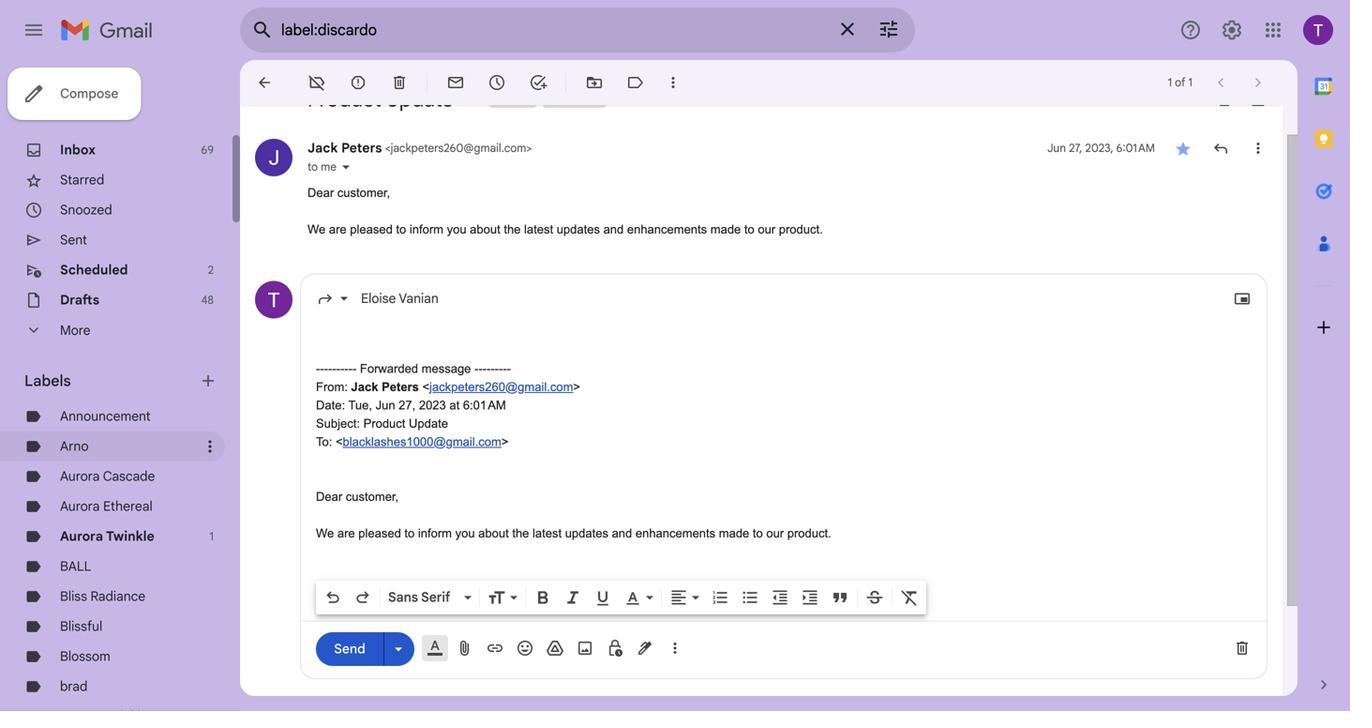 Task type: vqa. For each thing, say whether or not it's contained in the screenshot.
'are' within the message body Text Box
yes



Task type: describe. For each thing, give the bounding box(es) containing it.
sans serif option
[[385, 588, 461, 607]]

scheduled link
[[60, 262, 128, 278]]

enhancements inside message body text field
[[636, 526, 716, 540]]

insert emoji ‪(⌘⇧2)‬ image
[[516, 639, 535, 658]]

tyler.
[[316, 599, 345, 614]]

add to tasks image
[[529, 73, 548, 92]]

and inside -- tyler. the one and only.
[[397, 599, 417, 614]]

1 vertical spatial and
[[612, 526, 633, 540]]

dear customer, inside message body text field
[[316, 490, 402, 504]]

2 horizontal spatial 1
[[1189, 76, 1193, 90]]

0 vertical spatial updates
[[557, 222, 600, 236]]

snoozed link
[[60, 202, 112, 218]]

delete image
[[390, 73, 409, 92]]

to:
[[316, 435, 332, 449]]

send
[[334, 640, 366, 657]]

announcement
[[60, 408, 151, 424]]

Message Body text field
[[316, 323, 1252, 616]]

27, inside ---------- forwarded message --------- from: jack peters < jackpeters260@gmail.com > date: tue, jun 27, 2023 at 6:01 am subject: product update to:  < blacklashes1000@gmail.com >
[[399, 398, 416, 412]]

radiance
[[91, 588, 146, 605]]

> inside jack peters < jackpeters260@gmail.com >
[[527, 141, 532, 155]]

sent
[[60, 232, 87, 248]]

starred
[[60, 172, 104, 188]]

0 horizontal spatial jack
[[308, 140, 338, 156]]

compose
[[60, 85, 119, 102]]

jun inside jun 27, 2023, 6:01 am cell
[[1048, 141, 1067, 155]]

drafts link
[[60, 292, 100, 308]]

sent link
[[60, 232, 87, 248]]

2023,
[[1086, 141, 1114, 155]]

gmail image
[[60, 11, 162, 49]]

mark as unread image
[[447, 73, 465, 92]]

customer, inside message body text field
[[346, 490, 399, 504]]

0 vertical spatial inform
[[410, 222, 444, 236]]

0 vertical spatial are
[[329, 222, 347, 236]]

updates inside message body text field
[[565, 526, 609, 540]]

insert link ‪(⌘k)‬ image
[[486, 639, 505, 658]]

drafts
[[60, 292, 100, 308]]

jack peters cell
[[308, 140, 532, 156]]

we inside message body text field
[[316, 526, 334, 540]]

scheduled
[[60, 262, 128, 278]]

snooze image
[[488, 73, 507, 92]]

labels heading
[[24, 371, 199, 390]]

forwarded
[[360, 362, 418, 376]]

ball link
[[60, 558, 91, 575]]

message
[[422, 362, 471, 376]]

0 vertical spatial dear
[[308, 186, 334, 200]]

6:01 am inside ---------- forwarded message --------- from: jack peters < jackpeters260@gmail.com > date: tue, jun 27, 2023 at 6:01 am subject: product update to:  < blacklashes1000@gmail.com >
[[463, 398, 506, 412]]

0 vertical spatial update
[[386, 86, 454, 113]]

0 vertical spatial and
[[604, 222, 624, 236]]

< inside jack peters < jackpeters260@gmail.com >
[[385, 141, 391, 155]]

blissful link
[[60, 618, 102, 635]]

redo ‪(⌘y)‬ image
[[354, 588, 372, 607]]

tue,
[[348, 398, 372, 412]]

report spam image
[[349, 73, 368, 92]]

aurora ethereal
[[60, 498, 153, 515]]

2 vertical spatial <
[[336, 435, 343, 449]]

send button
[[316, 632, 384, 666]]

more
[[60, 322, 91, 338]]

0 vertical spatial customer,
[[338, 186, 390, 200]]

bliss radiance
[[60, 588, 146, 605]]

aurora twinkle
[[60, 528, 155, 545]]

blissful
[[60, 618, 102, 635]]

jackpeters260@gmail.com inside jack peters < jackpeters260@gmail.com >
[[391, 141, 527, 155]]

2 horizontal spatial >
[[574, 380, 581, 394]]

0 vertical spatial the
[[504, 222, 521, 236]]

main menu image
[[23, 19, 45, 41]]

1 vertical spatial <
[[423, 380, 430, 394]]

aurora twinkle link
[[60, 528, 155, 545]]

jun 27, 2023, 6:01 am cell
[[1048, 139, 1156, 158]]

blossom
[[60, 648, 110, 665]]

only.
[[420, 599, 445, 614]]

0 vertical spatial latest
[[524, 222, 554, 236]]

blacklashes1000@gmail.com
[[343, 435, 502, 449]]

sans serif
[[388, 589, 451, 606]]

more button
[[0, 315, 225, 345]]

you inside message body text field
[[456, 526, 475, 540]]

aurora ethereal link
[[60, 498, 153, 515]]

bliss
[[60, 588, 87, 605]]

twinkle
[[106, 528, 155, 545]]

support image
[[1180, 19, 1203, 41]]

0 vertical spatial about
[[470, 222, 501, 236]]

serif
[[421, 589, 451, 606]]

aurora cascade link
[[60, 468, 155, 485]]

me
[[321, 160, 337, 174]]

of
[[1176, 76, 1186, 90]]

eloise vanian
[[361, 290, 439, 307]]

insert signature image
[[636, 639, 655, 658]]

aurora for aurora twinkle
[[60, 528, 103, 545]]

2
[[208, 263, 214, 277]]

advanced search options image
[[871, 10, 908, 48]]

peters inside ---------- forwarded message --------- from: jack peters < jackpeters260@gmail.com > date: tue, jun 27, 2023 at 6:01 am subject: product update to:  < blacklashes1000@gmail.com >
[[382, 380, 419, 394]]

0 vertical spatial dear customer,
[[308, 186, 394, 200]]

more send options image
[[389, 640, 408, 658]]

remove label "discardo" image
[[308, 73, 326, 92]]

inbox link
[[60, 142, 96, 158]]

ethereal
[[103, 498, 153, 515]]

0 vertical spatial you
[[447, 222, 467, 236]]

0 horizontal spatial >
[[502, 435, 509, 449]]

2023
[[419, 398, 446, 412]]

aurora for aurora cascade
[[60, 468, 100, 485]]

compose button
[[8, 68, 141, 120]]

our inside message body text field
[[767, 526, 784, 540]]

cascade
[[103, 468, 155, 485]]



Task type: locate. For each thing, give the bounding box(es) containing it.
dear customer, down show details icon
[[308, 186, 394, 200]]

product
[[308, 86, 382, 113], [364, 417, 406, 431]]

labels
[[24, 371, 71, 390]]

discardo
[[546, 92, 591, 106]]

0 vertical spatial peters
[[341, 140, 382, 156]]

arno link
[[60, 438, 89, 455]]

we up undo ‪(⌘z)‬ "icon"
[[316, 526, 334, 540]]

at
[[450, 398, 460, 412]]

you down jack peters cell
[[447, 222, 467, 236]]

numbered list ‪(⌘⇧7)‬ image
[[711, 588, 730, 607]]

toggle confidential mode image
[[606, 639, 625, 658]]

jackpeters260@gmail.com up at
[[430, 380, 574, 394]]

you
[[447, 222, 467, 236], [456, 526, 475, 540]]

aurora up aurora twinkle link
[[60, 498, 100, 515]]

inbox inside button
[[493, 92, 521, 106]]

dear customer,
[[308, 186, 394, 200], [316, 490, 402, 504]]

jun inside ---------- forwarded message --------- from: jack peters < jackpeters260@gmail.com > date: tue, jun 27, 2023 at 6:01 am subject: product update to:  < blacklashes1000@gmail.com >
[[376, 398, 395, 412]]

1 vertical spatial customer,
[[346, 490, 399, 504]]

1 right of
[[1189, 76, 1193, 90]]

show details image
[[341, 161, 352, 173]]

0 vertical spatial product
[[308, 86, 382, 113]]

jack peters < jackpeters260@gmail.com >
[[308, 140, 532, 156]]

blue-star checkbox
[[1174, 139, 1193, 158]]

product. inside message body text field
[[788, 526, 832, 540]]

customer, down show details icon
[[338, 186, 390, 200]]

jun right tue,
[[376, 398, 395, 412]]

sans
[[388, 589, 418, 606]]

product update
[[308, 86, 454, 113]]

1 vertical spatial inbox
[[60, 142, 96, 158]]

brad link
[[60, 678, 88, 695]]

0 vertical spatial our
[[758, 222, 776, 236]]

Search mail text field
[[281, 21, 826, 39]]

pleased inside message body text field
[[359, 526, 401, 540]]

0 vertical spatial pleased
[[350, 222, 393, 236]]

69
[[201, 143, 214, 157]]

1 vertical spatial jun
[[376, 398, 395, 412]]

1 for 1
[[210, 530, 214, 544]]

italic ‪(⌘i)‬ image
[[564, 588, 583, 607]]

1 vertical spatial you
[[456, 526, 475, 540]]

dear
[[308, 186, 334, 200], [316, 490, 343, 504]]

1 vertical spatial are
[[338, 526, 355, 540]]

one
[[373, 599, 393, 614]]

1 vertical spatial product.
[[788, 526, 832, 540]]

1 vertical spatial 6:01 am
[[463, 398, 506, 412]]

1 vertical spatial about
[[479, 526, 509, 540]]

vanian
[[399, 290, 439, 307]]

0 vertical spatial enhancements
[[627, 222, 707, 236]]

more options image
[[670, 639, 681, 658]]

27, left 2023
[[399, 398, 416, 412]]

ball
[[60, 558, 91, 575]]

1 vertical spatial jack
[[351, 380, 378, 394]]

-- tyler. the one and only.
[[316, 581, 445, 614]]

more image
[[664, 73, 683, 92]]

are up undo ‪(⌘z)‬ "icon"
[[338, 526, 355, 540]]

1 horizontal spatial jack
[[351, 380, 378, 394]]

1 vertical spatial enhancements
[[636, 526, 716, 540]]

tab list
[[1298, 60, 1351, 644]]

0 vertical spatial inbox
[[493, 92, 521, 106]]

aurora down 'arno' link
[[60, 468, 100, 485]]

1 horizontal spatial inbox
[[493, 92, 521, 106]]

inbox button
[[489, 91, 523, 108]]

0 vertical spatial 6:01 am
[[1117, 141, 1156, 155]]

customer, down blacklashes1000@gmail.com link
[[346, 490, 399, 504]]

< down "product update"
[[385, 141, 391, 155]]

type of response image
[[316, 289, 335, 308]]

pleased down show details icon
[[350, 222, 393, 236]]

undo ‪(⌘z)‬ image
[[324, 588, 342, 607]]

---------- forwarded message --------- from: jack peters < jackpeters260@gmail.com > date: tue, jun 27, 2023 at 6:01 am subject: product update to:  < blacklashes1000@gmail.com >
[[316, 362, 581, 449]]

6:01 am down jackpeters260@gmail.com link
[[463, 398, 506, 412]]

6:01 am inside cell
[[1117, 141, 1156, 155]]

1 vertical spatial updates
[[565, 526, 609, 540]]

pleased
[[350, 222, 393, 236], [359, 526, 401, 540]]

jun 27, 2023, 6:01 am
[[1048, 141, 1156, 155]]

arno
[[60, 438, 89, 455]]

None search field
[[240, 8, 916, 53]]

6:01 am
[[1117, 141, 1156, 155], [463, 398, 506, 412]]

aurora cascade
[[60, 468, 155, 485]]

jun
[[1048, 141, 1067, 155], [376, 398, 395, 412]]

discardo button
[[543, 91, 593, 108]]

jackpeters260@gmail.com inside ---------- forwarded message --------- from: jack peters < jackpeters260@gmail.com > date: tue, jun 27, 2023 at 6:01 am subject: product update to:  < blacklashes1000@gmail.com >
[[430, 380, 574, 394]]

starred link
[[60, 172, 104, 188]]

0 vertical spatial we are pleased to inform you about the latest updates and enhancements made to our product.
[[308, 222, 823, 236]]

dear down to: at the left of page
[[316, 490, 343, 504]]

1 aurora from the top
[[60, 468, 100, 485]]

are down show details icon
[[329, 222, 347, 236]]

>
[[527, 141, 532, 155], [574, 380, 581, 394], [502, 435, 509, 449]]

1 vertical spatial aurora
[[60, 498, 100, 515]]

jack up tue,
[[351, 380, 378, 394]]

0 horizontal spatial 6:01 am
[[463, 398, 506, 412]]

27, inside cell
[[1069, 141, 1083, 155]]

1 horizontal spatial 1
[[1169, 76, 1173, 90]]

to
[[308, 160, 318, 174], [396, 222, 406, 236], [745, 222, 755, 236], [405, 526, 415, 540], [753, 526, 763, 540]]

aurora up ball 'link'
[[60, 528, 103, 545]]

bliss radiance link
[[60, 588, 146, 605]]

the
[[504, 222, 521, 236], [512, 526, 529, 540]]

<
[[385, 141, 391, 155], [423, 380, 430, 394], [336, 435, 343, 449]]

1 vertical spatial dear customer,
[[316, 490, 402, 504]]

1 horizontal spatial >
[[527, 141, 532, 155]]

jackpeters260@gmail.com link
[[430, 380, 574, 394]]

3 aurora from the top
[[60, 528, 103, 545]]

0 vertical spatial <
[[385, 141, 391, 155]]

peters down forwarded
[[382, 380, 419, 394]]

made inside message body text field
[[719, 526, 750, 540]]

are inside message body text field
[[338, 526, 355, 540]]

0 vertical spatial jack
[[308, 140, 338, 156]]

inbox
[[493, 92, 521, 106], [60, 142, 96, 158]]

1 vertical spatial jackpeters260@gmail.com
[[430, 380, 574, 394]]

1 vertical spatial product
[[364, 417, 406, 431]]

dear customer, down to: at the left of page
[[316, 490, 402, 504]]

0 vertical spatial we
[[308, 222, 326, 236]]

1 vertical spatial dear
[[316, 490, 343, 504]]

1 vertical spatial >
[[574, 380, 581, 394]]

1 horizontal spatial 6:01 am
[[1117, 141, 1156, 155]]

1 vertical spatial our
[[767, 526, 784, 540]]

product inside ---------- forwarded message --------- from: jack peters < jackpeters260@gmail.com > date: tue, jun 27, 2023 at 6:01 am subject: product update to:  < blacklashes1000@gmail.com >
[[364, 417, 406, 431]]

1 vertical spatial update
[[409, 417, 448, 431]]

made
[[711, 222, 741, 236], [719, 526, 750, 540]]

underline ‪(⌘u)‬ image
[[594, 589, 613, 608]]

snoozed
[[60, 202, 112, 218]]

product down tue,
[[364, 417, 406, 431]]

0 horizontal spatial 1
[[210, 530, 214, 544]]

announcement link
[[60, 408, 151, 424]]

the
[[348, 599, 369, 614]]

0 vertical spatial made
[[711, 222, 741, 236]]

updates
[[557, 222, 600, 236], [565, 526, 609, 540]]

1 inside labels navigation
[[210, 530, 214, 544]]

2 vertical spatial aurora
[[60, 528, 103, 545]]

1 horizontal spatial 27,
[[1069, 141, 1083, 155]]

aurora for aurora ethereal
[[60, 498, 100, 515]]

inform
[[410, 222, 444, 236], [418, 526, 452, 540]]

jackpeters260@gmail.com down mark as unread 'image'
[[391, 141, 527, 155]]

6:01 am right 2023,
[[1117, 141, 1156, 155]]

update down 2023
[[409, 417, 448, 431]]

1 vertical spatial inform
[[418, 526, 452, 540]]

we are pleased to inform you about the latest updates and enhancements made to our product. inside message body text field
[[316, 526, 832, 540]]

0 vertical spatial jun
[[1048, 141, 1067, 155]]

27, left 2023,
[[1069, 141, 1083, 155]]

are
[[329, 222, 347, 236], [338, 526, 355, 540]]

labels navigation
[[0, 60, 240, 711]]

attach files image
[[456, 639, 475, 658]]

jackpeters260@gmail.com
[[391, 141, 527, 155], [430, 380, 574, 394]]

1 vertical spatial made
[[719, 526, 750, 540]]

blossom link
[[60, 648, 110, 665]]

inbox down snooze image
[[493, 92, 521, 106]]

1
[[1169, 76, 1173, 90], [1189, 76, 1193, 90], [210, 530, 214, 544]]

1 vertical spatial we
[[316, 526, 334, 540]]

0 vertical spatial >
[[527, 141, 532, 155]]

back to "discardo" image
[[255, 73, 274, 92]]

1 vertical spatial the
[[512, 526, 529, 540]]

48
[[201, 293, 214, 307]]

blacklashes1000@gmail.com link
[[343, 435, 502, 449]]

inbox for inbox button
[[493, 92, 521, 106]]

update inside ---------- forwarded message --------- from: jack peters < jackpeters260@gmail.com > date: tue, jun 27, 2023 at 6:01 am subject: product update to:  < blacklashes1000@gmail.com >
[[409, 417, 448, 431]]

0 vertical spatial aurora
[[60, 468, 100, 485]]

1 vertical spatial we are pleased to inform you about the latest updates and enhancements made to our product.
[[316, 526, 832, 540]]

latest inside message body text field
[[533, 526, 562, 540]]

bulleted list ‪(⌘⇧8)‬ image
[[741, 588, 760, 607]]

1 of 1
[[1169, 76, 1193, 90]]

update
[[386, 86, 454, 113], [409, 417, 448, 431]]

0 horizontal spatial 27,
[[399, 398, 416, 412]]

jack
[[308, 140, 338, 156], [351, 380, 378, 394]]

the inside message body text field
[[512, 526, 529, 540]]

< up 2023
[[423, 380, 430, 394]]

inbox inside labels navigation
[[60, 142, 96, 158]]

brad
[[60, 678, 88, 695]]

2 horizontal spatial <
[[423, 380, 430, 394]]

product left delete image
[[308, 86, 382, 113]]

1 vertical spatial peters
[[382, 380, 419, 394]]

jack inside ---------- forwarded message --------- from: jack peters < jackpeters260@gmail.com > date: tue, jun 27, 2023 at 6:01 am subject: product update to:  < blacklashes1000@gmail.com >
[[351, 380, 378, 394]]

1 vertical spatial pleased
[[359, 526, 401, 540]]

0 horizontal spatial jun
[[376, 398, 395, 412]]

inbox up starred link
[[60, 142, 96, 158]]

inform up vanian
[[410, 222, 444, 236]]

1 horizontal spatial <
[[385, 141, 391, 155]]

2 vertical spatial >
[[502, 435, 509, 449]]

0 vertical spatial 27,
[[1069, 141, 1083, 155]]

clear search image
[[829, 10, 867, 48]]

< right to: at the left of page
[[336, 435, 343, 449]]

subject:
[[316, 417, 360, 431]]

-
[[316, 362, 320, 376], [320, 362, 324, 376], [324, 362, 328, 376], [328, 362, 332, 376], [332, 362, 336, 376], [336, 362, 341, 376], [340, 362, 345, 376], [345, 362, 349, 376], [349, 362, 353, 376], [353, 362, 357, 376], [475, 362, 479, 376], [479, 362, 483, 376], [483, 362, 487, 376], [487, 362, 491, 376], [491, 362, 495, 376], [495, 362, 499, 376], [499, 362, 503, 376], [503, 362, 507, 376], [507, 362, 511, 376], [316, 581, 320, 595], [320, 581, 324, 595]]

inform inside message body text field
[[418, 526, 452, 540]]

aurora
[[60, 468, 100, 485], [60, 498, 100, 515], [60, 528, 103, 545]]

2 aurora from the top
[[60, 498, 100, 515]]

search mail image
[[246, 13, 280, 47]]

0 horizontal spatial inbox
[[60, 142, 96, 158]]

about inside message body text field
[[479, 526, 509, 540]]

0 horizontal spatial <
[[336, 435, 343, 449]]

update up jack peters cell
[[386, 86, 454, 113]]

peters up show details icon
[[341, 140, 382, 156]]

our
[[758, 222, 776, 236], [767, 526, 784, 540]]

1 vertical spatial 27,
[[399, 398, 416, 412]]

1 horizontal spatial jun
[[1048, 141, 1067, 155]]

and
[[604, 222, 624, 236], [612, 526, 633, 540], [397, 599, 417, 614]]

dear inside message body text field
[[316, 490, 343, 504]]

0 vertical spatial product.
[[779, 222, 823, 236]]

move to image
[[585, 73, 604, 92]]

dear down to me
[[308, 186, 334, 200]]

date:
[[316, 398, 345, 412]]

inform up serif
[[418, 526, 452, 540]]

pleased up -- tyler. the one and only.
[[359, 526, 401, 540]]

jack up to me
[[308, 140, 338, 156]]

to me
[[308, 160, 337, 174]]

peters
[[341, 140, 382, 156], [382, 380, 419, 394]]

0 vertical spatial jackpeters260@gmail.com
[[391, 141, 527, 155]]

2 vertical spatial and
[[397, 599, 417, 614]]

insert files using drive image
[[546, 639, 565, 658]]

bold ‪(⌘b)‬ image
[[534, 588, 553, 607]]

eloise
[[361, 290, 396, 307]]

formatting options toolbar
[[316, 581, 927, 614]]

latest
[[524, 222, 554, 236], [533, 526, 562, 540]]

1 vertical spatial latest
[[533, 526, 562, 540]]

from:
[[316, 380, 348, 394]]

we down to me
[[308, 222, 326, 236]]

we
[[308, 222, 326, 236], [316, 526, 334, 540]]

inbox for the inbox link
[[60, 142, 96, 158]]

labels image
[[627, 73, 645, 92]]

1 for 1 of 1
[[1169, 76, 1173, 90]]

1 right the twinkle
[[210, 530, 214, 544]]

insert photo image
[[576, 639, 595, 658]]

jun left 2023,
[[1048, 141, 1067, 155]]

1 left of
[[1169, 76, 1173, 90]]

you up the sans serif option
[[456, 526, 475, 540]]

settings image
[[1221, 19, 1244, 41]]



